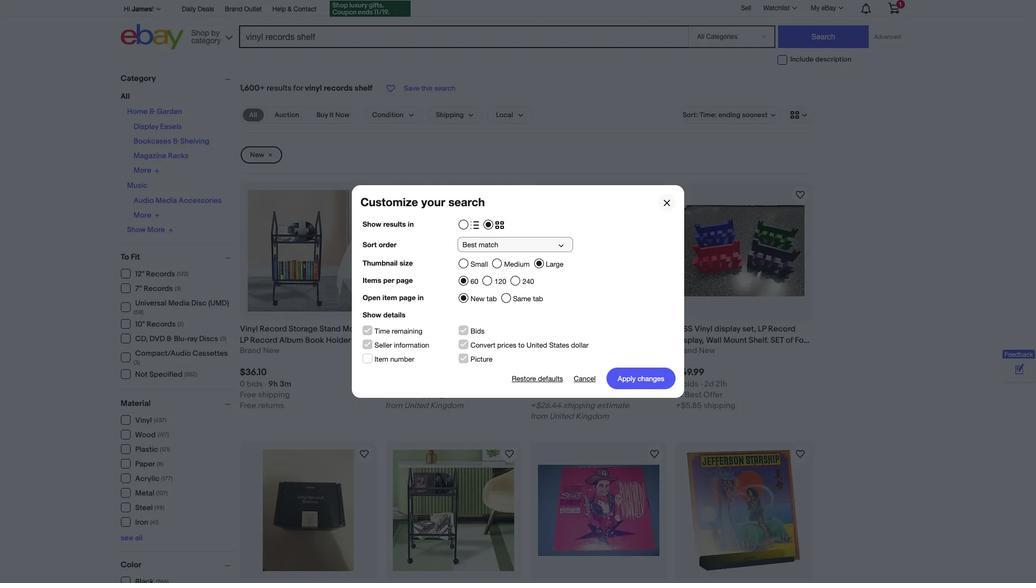 Task type: describe. For each thing, give the bounding box(es) containing it.
lp inside vinyl record storage stand mobile lp record album book holder shelf display rack
[[240, 336, 249, 346]]

iron (41)
[[135, 518, 159, 527]]

returns
[[258, 401, 284, 411]]

mighty fire - love on the shelf - northern soul  - 7'' - listen!!! heading
[[385, 324, 508, 346]]

shelf for records
[[355, 83, 373, 93]]

(177)
[[161, 475, 173, 482]]

wood
[[135, 430, 156, 440]]

new inside mighty fire - love on the shelf - northern soul  - 7'' - listen!!! brand new
[[409, 346, 425, 356]]

0 for $36.10
[[240, 379, 245, 390]]

category button
[[121, 73, 235, 84]]

mount
[[724, 336, 747, 346]]

sort order
[[363, 240, 397, 249]]

0 horizontal spatial in
[[408, 220, 414, 228]]

fairport convention meet on the ledge the collection vinyl lp (released 2019)
[[531, 324, 665, 357]]

seller information
[[375, 341, 430, 349]]

steel (98)
[[135, 503, 165, 513]]

color
[[121, 560, 141, 570]]

watch texas. legendary stardust cowboy paralyzed! original 60's sealed ledge 001 rock image
[[649, 448, 662, 461]]

vinyl
[[642, 336, 665, 346]]

customize your search
[[361, 195, 485, 209]]

account navigation
[[121, 0, 908, 18]]

All selected text field
[[249, 110, 257, 120]]

buy it now link
[[310, 109, 356, 122]]

1,600 + results for vinyl records shelf
[[240, 83, 373, 93]]

sort
[[363, 240, 377, 249]]

1 the from the left
[[531, 336, 545, 346]]

0 horizontal spatial all
[[121, 92, 130, 101]]

kiss vinyl display set, lp record display, wall mount shelf. set of four wow !! link
[[676, 324, 813, 357]]

audio
[[134, 196, 154, 205]]

get the coupon image
[[330, 1, 411, 17]]

1,600
[[240, 83, 260, 93]]

home
[[127, 107, 148, 116]]

record up album
[[260, 324, 287, 334]]

customize your search dialog
[[0, 0, 1037, 583]]

search for customize your search
[[449, 195, 485, 209]]

not
[[135, 370, 148, 379]]

brand for $21.14
[[531, 346, 552, 356]]

convention
[[570, 324, 622, 334]]

(122)
[[177, 271, 189, 278]]

mighty
[[385, 324, 417, 334]]

mighty fire - love on the shelf - northern soul  - 7'' - listen!!! link
[[385, 324, 522, 346]]

specified
[[149, 370, 183, 379]]

offer for $49.99
[[704, 390, 723, 400]]

buy
[[317, 111, 328, 119]]

9h
[[269, 379, 278, 390]]

more inside show more button
[[147, 225, 165, 235]]

vinyl record storage stand mobile lp record album book holder shelf display rack link
[[240, 324, 377, 357]]

see
[[121, 533, 133, 542]]

(released
[[541, 347, 578, 357]]

(3) inside cd, dvd & blu-ray discs (3)
[[220, 335, 227, 342]]

defaults
[[538, 375, 563, 383]]

(umd)
[[208, 298, 229, 308]]

storage
[[289, 324, 318, 334]]

category
[[121, 73, 156, 84]]

item number
[[375, 355, 415, 363]]

best for $49.99
[[685, 390, 702, 400]]

2 free from the top
[[240, 401, 256, 411]]

the
[[472, 324, 484, 334]]

tab for new tab
[[487, 295, 497, 303]]

- left 7''
[[453, 336, 456, 346]]

watch kiss vinyl display set, lp record display, wall mount shelf. set of four wow !! image
[[794, 188, 807, 201]]

include description
[[791, 55, 852, 64]]

see all button
[[121, 533, 143, 542]]

bids for $36.10
[[247, 379, 263, 390]]

display easels link
[[134, 122, 182, 131]]

display inside display easels bookcases & shelving magazine racks
[[134, 122, 159, 131]]

or for $21.14
[[531, 390, 538, 400]]

(98)
[[155, 504, 165, 511]]

book
[[305, 336, 324, 346]]

brand inside mighty fire - love on the shelf - northern soul  - 7'' - listen!!! brand new
[[385, 346, 407, 356]]

7" records (3)
[[135, 284, 181, 293]]

show for show results in
[[363, 220, 382, 228]]

vinyl for vinyl (637)
[[135, 416, 152, 425]]

show for show details
[[363, 311, 382, 319]]

new inside customize your search dialog
[[471, 295, 485, 303]]

customize
[[361, 195, 418, 209]]

shelf for the
[[485, 324, 503, 334]]

from inside $21.14 0 bids · 1d 23h or best offer +$26.44 shipping estimate from united kingdom
[[531, 412, 548, 422]]

· for $36.10
[[265, 379, 267, 390]]

(3) for compact/audio cassettes
[[134, 359, 140, 366]]

set
[[771, 336, 785, 346]]

& right home
[[150, 107, 155, 116]]

records for 12" records
[[146, 269, 175, 279]]

records for 7" records
[[144, 284, 173, 293]]

(107)
[[156, 490, 168, 497]]

stand
[[320, 324, 341, 334]]

12"
[[135, 269, 144, 279]]

items per page
[[363, 276, 413, 285]]

deals
[[198, 5, 214, 13]]

remaining
[[392, 327, 423, 335]]

for
[[294, 83, 303, 93]]

universal media disc (umd) (58)
[[134, 298, 229, 316]]

(3) for 7" records
[[175, 285, 181, 292]]

number
[[391, 355, 415, 363]]

media for audio
[[156, 196, 177, 205]]

& inside the account navigation
[[288, 5, 292, 13]]

records for 10" records
[[147, 320, 176, 329]]

united inside $21.14 0 bids · 1d 23h or best offer +$26.44 shipping estimate from united kingdom
[[550, 412, 574, 422]]

fairport convention meet on the ledge the collection vinyl lp (released 2019) link
[[531, 324, 668, 357]]

music
[[127, 181, 148, 190]]

watch lp vinyl favorite record wall mounted display shelf decor (1 pack, black satin) image
[[794, 448, 807, 461]]

new right wow
[[699, 346, 716, 356]]

2d
[[705, 379, 714, 390]]

time remaining
[[375, 327, 423, 335]]

bids for $21.14
[[538, 379, 554, 390]]

brand inside the account navigation
[[225, 5, 243, 13]]

to fit button
[[121, 252, 235, 262]]

0 for $49.99
[[676, 379, 681, 390]]

1 more button from the top
[[134, 166, 160, 175]]

convert prices to united states dollar
[[471, 341, 589, 349]]

contact
[[294, 5, 317, 13]]

home & garden
[[127, 107, 182, 116]]

0 vertical spatial results
[[267, 83, 292, 93]]

fairport convention meet on the ledge the collection vinyl lp (released 2019) image
[[539, 190, 660, 312]]

texas. legendary stardust cowboy paralyzed! original 60's sealed ledge 001 rock image
[[539, 465, 660, 556]]

details
[[384, 311, 406, 319]]

brand for $36.10
[[240, 346, 261, 356]]

advanced
[[875, 33, 902, 40]]

1 vertical spatial in
[[418, 293, 424, 302]]

$36.10
[[240, 367, 267, 378]]

(552)
[[184, 371, 197, 378]]

items
[[363, 276, 382, 285]]

7''
[[458, 336, 465, 346]]

1 horizontal spatial all
[[249, 111, 257, 119]]

mobile
[[343, 324, 368, 334]]

(8)
[[157, 461, 164, 468]]

offer for $21.14
[[559, 390, 578, 400]]

easels
[[160, 122, 182, 131]]

media for universal
[[168, 298, 190, 308]]

record inside "kiss vinyl display set, lp record display, wall mount shelf. set of four wow !!"
[[769, 324, 796, 334]]

open item page in
[[363, 293, 424, 302]]

(58)
[[134, 309, 144, 316]]

more for second more button from the bottom of the page
[[134, 166, 151, 175]]

shipping inside the $36.10 0 bids · 9h 3m free shipping free returns
[[258, 390, 290, 400]]

to fit
[[121, 252, 140, 262]]

1d
[[559, 379, 567, 390]]

picture
[[471, 355, 493, 363]]

per
[[384, 276, 395, 285]]

kingdom inside $21.14 0 bids · 1d 23h or best offer +$26.44 shipping estimate from united kingdom
[[576, 412, 609, 422]]

meet
[[624, 324, 644, 334]]

2 tier rolling vinyl record stand storage rack record album book holder shelf🔥 image
[[393, 450, 515, 571]]

10" records (2)
[[135, 320, 184, 329]]

vinyl for vinyl record storage stand mobile lp record album book holder shelf display rack
[[240, 324, 258, 334]]

this
[[422, 84, 433, 92]]



Task type: locate. For each thing, give the bounding box(es) containing it.
0 horizontal spatial bids
[[247, 379, 263, 390]]

set,
[[743, 324, 757, 334]]

offer inside the $49.99 0 bids · 2d 21h or best offer +$5.85 shipping
[[704, 390, 723, 400]]

new up $36.10
[[263, 346, 280, 356]]

search inside save this search button
[[435, 84, 456, 92]]

0 vertical spatial records
[[146, 269, 175, 279]]

northern
[[385, 336, 428, 346]]

0 horizontal spatial 0
[[240, 379, 245, 390]]

material
[[121, 398, 151, 409]]

free down $36.10
[[240, 390, 256, 400]]

0 vertical spatial display
[[134, 122, 159, 131]]

display up $36.10
[[240, 347, 267, 357]]

or up +$5.85
[[676, 390, 684, 400]]

+$8.52 shipping from united kingdom
[[385, 390, 464, 411]]

1 vertical spatial free
[[240, 401, 256, 411]]

search right this
[[435, 84, 456, 92]]

more for second more button from the top
[[134, 210, 151, 220]]

vinyl inside "kiss vinyl display set, lp record display, wall mount shelf. set of four wow !!"
[[695, 324, 713, 334]]

kiss vinyl display set, lp record display, wall mount shelf. set of four wow !! image
[[684, 205, 805, 297]]

brand new for $21.14
[[531, 346, 570, 356]]

0 vertical spatial from
[[385, 401, 403, 411]]

results right the +
[[267, 83, 292, 93]]

· left 9h
[[265, 379, 267, 390]]

+$26.44
[[531, 401, 562, 411]]

display
[[134, 122, 159, 131], [240, 347, 267, 357]]

ebay
[[822, 4, 837, 12]]

small
[[471, 260, 488, 268]]

lp up $36.10
[[240, 336, 249, 346]]

0
[[240, 379, 245, 390], [531, 379, 536, 390], [676, 379, 681, 390]]

1 free from the top
[[240, 390, 256, 400]]

shipping down the 23h
[[564, 401, 595, 411]]

brand for $49.99
[[676, 346, 698, 356]]

bids inside the $49.99 0 bids · 2d 21h or best offer +$5.85 shipping
[[683, 379, 699, 390]]

the down fairport
[[531, 336, 545, 346]]

2 tab from the left
[[533, 295, 544, 303]]

0 vertical spatial more button
[[134, 166, 160, 175]]

2 horizontal spatial brand new
[[676, 346, 716, 356]]

1 bids from the left
[[247, 379, 263, 390]]

1 horizontal spatial display
[[240, 347, 267, 357]]

2 more button from the top
[[134, 210, 160, 220]]

1 vertical spatial from
[[531, 412, 548, 422]]

show down open
[[363, 311, 382, 319]]

0 horizontal spatial ·
[[265, 379, 267, 390]]

1 horizontal spatial the
[[574, 336, 589, 346]]

or up +$26.44
[[531, 390, 538, 400]]

- up prices
[[505, 324, 508, 334]]

united for from
[[404, 401, 429, 411]]

2 horizontal spatial bids
[[683, 379, 699, 390]]

vinyl record storage stand mobile lp record album book holder shelf display rack
[[240, 324, 371, 357]]

brand new down fairport
[[531, 346, 570, 356]]

lp up the 'shelf.'
[[759, 324, 767, 334]]

vinyl up "wall"
[[695, 324, 713, 334]]

united for to
[[527, 341, 548, 349]]

· left the 1d
[[556, 379, 558, 390]]

1 offer from the left
[[559, 390, 578, 400]]

bids for $49.99
[[683, 379, 699, 390]]

shipping right +$8.52
[[413, 390, 445, 400]]

+$8.52
[[385, 390, 411, 400]]

2 or from the left
[[676, 390, 684, 400]]

lp right the "to"
[[531, 347, 539, 357]]

open
[[363, 293, 381, 302]]

offer down the 1d
[[559, 390, 578, 400]]

shipping inside the $49.99 0 bids · 2d 21h or best offer +$5.85 shipping
[[704, 401, 736, 411]]

page right the per
[[397, 276, 413, 285]]

· inside the $36.10 0 bids · 9h 3m free shipping free returns
[[265, 379, 267, 390]]

search right your
[[449, 195, 485, 209]]

1 vertical spatial (3)
[[220, 335, 227, 342]]

1 horizontal spatial best
[[685, 390, 702, 400]]

kiss
[[676, 324, 693, 334]]

0 vertical spatial kingdom
[[431, 401, 464, 411]]

fire
[[419, 324, 435, 334]]

1 vertical spatial more
[[134, 210, 151, 220]]

in
[[408, 220, 414, 228], [418, 293, 424, 302]]

2 horizontal spatial lp
[[759, 324, 767, 334]]

united right the "to"
[[527, 341, 548, 349]]

0 vertical spatial united
[[527, 341, 548, 349]]

offer down 2d
[[704, 390, 723, 400]]

discs
[[199, 334, 218, 343]]

or for $49.99
[[676, 390, 684, 400]]

1 horizontal spatial lp
[[531, 347, 539, 357]]

brand outlet
[[225, 5, 262, 13]]

brand new up $36.10
[[240, 346, 280, 356]]

(3) inside 7" records (3)
[[175, 285, 181, 292]]

0 horizontal spatial offer
[[559, 390, 578, 400]]

the up "2019)"
[[574, 336, 589, 346]]

soul
[[430, 336, 451, 346]]

3 0 from the left
[[676, 379, 681, 390]]

kiss vinyl display set, lp record display, wall mount shelf. set of four wow !! heading
[[676, 324, 811, 357]]

0 horizontal spatial vinyl
[[135, 416, 152, 425]]

all down 1,600
[[249, 111, 257, 119]]

0 vertical spatial (3)
[[175, 285, 181, 292]]

brand new for $49.99
[[676, 346, 716, 356]]

show up sort
[[363, 220, 382, 228]]

(2)
[[178, 321, 184, 328]]

0 for $21.14
[[531, 379, 536, 390]]

brand new for $36.10
[[240, 346, 280, 356]]

cd,
[[135, 334, 148, 343]]

garden
[[157, 107, 182, 116]]

1 best from the left
[[540, 390, 557, 400]]

shipping inside $21.14 0 bids · 1d 23h or best offer +$26.44 shipping estimate from united kingdom
[[564, 401, 595, 411]]

shelf
[[353, 336, 371, 346]]

3 bids from the left
[[683, 379, 699, 390]]

· left 2d
[[701, 379, 703, 390]]

1 horizontal spatial from
[[531, 412, 548, 422]]

or inside $21.14 0 bids · 1d 23h or best offer +$26.44 shipping estimate from united kingdom
[[531, 390, 538, 400]]

- right 7''
[[467, 336, 470, 346]]

all
[[121, 92, 130, 101], [249, 111, 257, 119]]

1 vertical spatial results
[[384, 220, 406, 228]]

shelf right records
[[355, 83, 373, 93]]

display
[[715, 324, 741, 334]]

page for item
[[399, 293, 416, 302]]

vinyl right discs
[[240, 324, 258, 334]]

12" records (122)
[[135, 269, 189, 279]]

0 horizontal spatial united
[[404, 401, 429, 411]]

media left disc
[[168, 298, 190, 308]]

watch fairport convention meet on the ledge the collection vinyl lp (released 2019) image
[[649, 188, 662, 201]]

0 horizontal spatial from
[[385, 401, 403, 411]]

color button
[[121, 560, 235, 570]]

page right the item
[[399, 293, 416, 302]]

medium
[[505, 260, 530, 268]]

1 vertical spatial page
[[399, 293, 416, 302]]

best for $21.14
[[540, 390, 557, 400]]

record
[[260, 324, 287, 334], [769, 324, 796, 334], [250, 336, 278, 346]]

vefunk vinyl record shelves image
[[263, 450, 354, 571]]

united inside '+$8.52 shipping from united kingdom'
[[404, 401, 429, 411]]

results up order
[[384, 220, 406, 228]]

2 best from the left
[[685, 390, 702, 400]]

0 vertical spatial media
[[156, 196, 177, 205]]

2 the from the left
[[574, 336, 589, 346]]

2 horizontal spatial united
[[550, 412, 574, 422]]

united down +$8.52
[[404, 401, 429, 411]]

1 horizontal spatial kingdom
[[576, 412, 609, 422]]

media inside universal media disc (umd) (58)
[[168, 298, 190, 308]]

display,
[[676, 336, 705, 346]]

0 horizontal spatial brand new
[[240, 346, 280, 356]]

120
[[495, 278, 507, 286]]

& up racks at the left top of page
[[173, 137, 179, 146]]

save this search button
[[379, 79, 459, 98]]

best up +$26.44
[[540, 390, 557, 400]]

page
[[397, 276, 413, 285], [399, 293, 416, 302]]

1 horizontal spatial bids
[[538, 379, 554, 390]]

& left blu-
[[167, 334, 172, 343]]

accessories
[[179, 196, 222, 205]]

1 horizontal spatial 0
[[531, 379, 536, 390]]

1 · from the left
[[265, 379, 267, 390]]

fairport convention meet on the ledge the collection vinyl lp (released 2019) heading
[[531, 324, 667, 357]]

save
[[404, 84, 420, 92]]

records down 12" records (122)
[[144, 284, 173, 293]]

1 vertical spatial search
[[449, 195, 485, 209]]

2 offer from the left
[[704, 390, 723, 400]]

vinyl inside vinyl record storage stand mobile lp record album book holder shelf display rack
[[240, 324, 258, 334]]

0 horizontal spatial display
[[134, 122, 159, 131]]

search inside customize your search dialog
[[449, 195, 485, 209]]

0 vertical spatial free
[[240, 390, 256, 400]]

display inside vinyl record storage stand mobile lp record album book holder shelf display rack
[[240, 347, 267, 357]]

2 vertical spatial lp
[[531, 347, 539, 357]]

(3) down (122)
[[175, 285, 181, 292]]

united down +$26.44
[[550, 412, 574, 422]]

1 horizontal spatial ·
[[556, 379, 558, 390]]

item
[[383, 293, 397, 302]]

it
[[330, 111, 334, 119]]

shipping down 21h in the bottom of the page
[[704, 401, 736, 411]]

(3)
[[175, 285, 181, 292], [220, 335, 227, 342], [134, 359, 140, 366]]

shelf inside mighty fire - love on the shelf - northern soul  - 7'' - listen!!! brand new
[[485, 324, 503, 334]]

large
[[546, 260, 564, 268]]

universal
[[135, 298, 167, 308]]

1 vertical spatial all
[[249, 111, 257, 119]]

from down +$26.44
[[531, 412, 548, 422]]

of
[[786, 336, 794, 346]]

0 horizontal spatial the
[[531, 336, 545, 346]]

new down 60
[[471, 295, 485, 303]]

compact/audio
[[135, 349, 191, 358]]

results inside customize your search dialog
[[384, 220, 406, 228]]

3 · from the left
[[701, 379, 703, 390]]

display easels bookcases & shelving magazine racks
[[134, 122, 210, 160]]

3 brand new from the left
[[676, 346, 716, 356]]

1 horizontal spatial shelf
[[485, 324, 503, 334]]

$21.14
[[531, 367, 555, 378]]

2 vertical spatial records
[[147, 320, 176, 329]]

0 vertical spatial shelf
[[355, 83, 373, 93]]

·
[[265, 379, 267, 390], [556, 379, 558, 390], [701, 379, 703, 390]]

0 vertical spatial all
[[121, 92, 130, 101]]

show up fit
[[127, 225, 146, 235]]

$21.14 0 bids · 1d 23h or best offer +$26.44 shipping estimate from united kingdom
[[531, 367, 630, 422]]

tab for same tab
[[533, 295, 544, 303]]

2 · from the left
[[556, 379, 558, 390]]

0 horizontal spatial lp
[[240, 336, 249, 346]]

acrylic
[[135, 474, 160, 483]]

best inside $21.14 0 bids · 1d 23h or best offer +$26.44 shipping estimate from united kingdom
[[540, 390, 557, 400]]

watch vefunk vinyl record shelves image
[[358, 448, 371, 461]]

tab down the 120
[[487, 295, 497, 303]]

dollar
[[572, 341, 589, 349]]

lp vinyl favorite record wall mounted display shelf decor (1 pack, black satin) image
[[684, 450, 805, 571]]

iron
[[135, 518, 148, 527]]

record up "rack"
[[250, 336, 278, 346]]

best inside the $49.99 0 bids · 2d 21h or best offer +$5.85 shipping
[[685, 390, 702, 400]]

restore defaults button
[[512, 368, 563, 389]]

1 vertical spatial lp
[[240, 336, 249, 346]]

daily deals link
[[182, 4, 214, 16]]

1 vertical spatial more button
[[134, 210, 160, 220]]

shipping inside '+$8.52 shipping from united kingdom'
[[413, 390, 445, 400]]

(3) right discs
[[220, 335, 227, 342]]

apply changes button
[[607, 368, 676, 389]]

0 vertical spatial page
[[397, 276, 413, 285]]

1 horizontal spatial in
[[418, 293, 424, 302]]

best up +$5.85
[[685, 390, 702, 400]]

new left dollar
[[554, 346, 570, 356]]

watch vinyl record storage stand mobile lp record album book holder shelf display rack image
[[358, 188, 371, 201]]

ledge
[[547, 336, 572, 346]]

0 horizontal spatial results
[[267, 83, 292, 93]]

fit
[[131, 252, 140, 262]]

None submit
[[779, 25, 869, 48]]

0 down $21.14
[[531, 379, 536, 390]]

bids inside $21.14 0 bids · 1d 23h or best offer +$26.44 shipping estimate from united kingdom
[[538, 379, 554, 390]]

shipping down 9h
[[258, 390, 290, 400]]

more button down "magazine"
[[134, 166, 160, 175]]

0 horizontal spatial tab
[[487, 295, 497, 303]]

shelf up listen!!!
[[485, 324, 503, 334]]

1 tab from the left
[[487, 295, 497, 303]]

lp inside "kiss vinyl display set, lp record display, wall mount shelf. set of four wow !!"
[[759, 324, 767, 334]]

1 vertical spatial media
[[168, 298, 190, 308]]

- right fire
[[436, 324, 440, 334]]

brand new up $49.99
[[676, 346, 716, 356]]

show for show more
[[127, 225, 146, 235]]

2 vertical spatial (3)
[[134, 359, 140, 366]]

all up home
[[121, 92, 130, 101]]

2 horizontal spatial vinyl
[[695, 324, 713, 334]]

1 vertical spatial united
[[404, 401, 429, 411]]

1 horizontal spatial brand new
[[531, 346, 570, 356]]

1 vertical spatial kingdom
[[576, 412, 609, 422]]

or inside the $49.99 0 bids · 2d 21h or best offer +$5.85 shipping
[[676, 390, 684, 400]]

1 horizontal spatial or
[[676, 390, 684, 400]]

2 horizontal spatial ·
[[701, 379, 703, 390]]

my
[[811, 4, 820, 12]]

on
[[461, 324, 470, 334]]

from
[[385, 401, 403, 411], [531, 412, 548, 422]]

· for $49.99
[[701, 379, 703, 390]]

brand
[[225, 5, 243, 13], [240, 346, 261, 356], [385, 346, 407, 356], [531, 346, 552, 356], [676, 346, 698, 356]]

page for per
[[397, 276, 413, 285]]

display up bookcases
[[134, 122, 159, 131]]

shipping
[[258, 390, 290, 400], [413, 390, 445, 400], [564, 401, 595, 411], [704, 401, 736, 411]]

restore defaults
[[512, 375, 563, 383]]

shelving
[[180, 137, 210, 146]]

steel
[[135, 503, 153, 513]]

2 vertical spatial united
[[550, 412, 574, 422]]

tab right the same
[[533, 295, 544, 303]]

2 horizontal spatial (3)
[[220, 335, 227, 342]]

2 0 from the left
[[531, 379, 536, 390]]

new
[[250, 151, 264, 159], [471, 295, 485, 303], [263, 346, 280, 356], [409, 346, 425, 356], [554, 346, 570, 356], [699, 346, 716, 356]]

bids down $49.99
[[683, 379, 699, 390]]

2 vertical spatial more
[[147, 225, 165, 235]]

bookcases & shelving link
[[134, 137, 210, 146]]

& right help
[[288, 5, 292, 13]]

not specified (552)
[[135, 370, 197, 379]]

new down all selected text box
[[250, 151, 264, 159]]

seller
[[375, 341, 392, 349]]

holder
[[326, 336, 351, 346]]

· inside $21.14 0 bids · 1d 23h or best offer +$26.44 shipping estimate from united kingdom
[[556, 379, 558, 390]]

show inside button
[[127, 225, 146, 235]]

help & contact
[[273, 5, 317, 13]]

vinyl record storage stand mobile lp record album book holder shelf display rack heading
[[240, 324, 374, 357]]

vinyl record storage stand mobile lp record album book holder shelf display rack image
[[248, 190, 369, 312]]

· for $21.14
[[556, 379, 558, 390]]

in right the item
[[418, 293, 424, 302]]

1 horizontal spatial tab
[[533, 295, 544, 303]]

1 vertical spatial records
[[144, 284, 173, 293]]

bids down $36.10
[[247, 379, 263, 390]]

0 vertical spatial search
[[435, 84, 456, 92]]

2 horizontal spatial 0
[[676, 379, 681, 390]]

search for save this search
[[435, 84, 456, 92]]

vinyl
[[305, 83, 322, 93]]

records up 7" records (3)
[[146, 269, 175, 279]]

1 horizontal spatial results
[[384, 220, 406, 228]]

0 horizontal spatial (3)
[[134, 359, 140, 366]]

cassettes
[[193, 349, 228, 358]]

vinyl (637)
[[135, 416, 167, 425]]

0 horizontal spatial best
[[540, 390, 557, 400]]

new inside new link
[[250, 151, 264, 159]]

cd, dvd & blu-ray discs (3)
[[135, 334, 227, 343]]

lp inside fairport convention meet on the ledge the collection vinyl lp (released 2019)
[[531, 347, 539, 357]]

(3) up not
[[134, 359, 140, 366]]

-
[[436, 324, 440, 334], [505, 324, 508, 334], [453, 336, 456, 346], [467, 336, 470, 346]]

(3) inside compact/audio cassettes (3)
[[134, 359, 140, 366]]

banner
[[121, 0, 908, 52]]

banner containing sell
[[121, 0, 908, 52]]

from inside '+$8.52 shipping from united kingdom'
[[385, 401, 403, 411]]

from down +$8.52
[[385, 401, 403, 411]]

mighty fire - love on the shelf -  northern soul  - 7'' - listen!!! image
[[393, 191, 515, 311]]

2 bids from the left
[[538, 379, 554, 390]]

1 horizontal spatial (3)
[[175, 285, 181, 292]]

all
[[135, 533, 143, 542]]

1 or from the left
[[531, 390, 538, 400]]

more button up show more
[[134, 210, 160, 220]]

1 horizontal spatial offer
[[704, 390, 723, 400]]

0 horizontal spatial or
[[531, 390, 538, 400]]

new down remaining
[[409, 346, 425, 356]]

0 vertical spatial lp
[[759, 324, 767, 334]]

prices
[[498, 341, 517, 349]]

$49.99
[[676, 367, 705, 378]]

restore
[[512, 375, 537, 383]]

0 vertical spatial more
[[134, 166, 151, 175]]

collection
[[591, 336, 640, 346]]

free left returns
[[240, 401, 256, 411]]

bids down $21.14
[[538, 379, 554, 390]]

0 inside the $36.10 0 bids · 9h 3m free shipping free returns
[[240, 379, 245, 390]]

watch mighty fire - love on the shelf -  northern soul  - 7'' - listen!!! image
[[503, 188, 516, 201]]

media right audio
[[156, 196, 177, 205]]

& inside display easels bookcases & shelving magazine racks
[[173, 137, 179, 146]]

sell
[[741, 4, 752, 12]]

0 horizontal spatial kingdom
[[431, 401, 464, 411]]

thumbnail
[[363, 259, 398, 267]]

vinyl up wood
[[135, 416, 152, 425]]

listen!!!
[[472, 336, 505, 346]]

0 down $49.99
[[676, 379, 681, 390]]

records up dvd
[[147, 320, 176, 329]]

0 vertical spatial in
[[408, 220, 414, 228]]

1 horizontal spatial vinyl
[[240, 324, 258, 334]]

2 brand new from the left
[[531, 346, 570, 356]]

now
[[336, 111, 350, 119]]

brand new
[[240, 346, 280, 356], [531, 346, 570, 356], [676, 346, 716, 356]]

1 horizontal spatial united
[[527, 341, 548, 349]]

kingdom inside '+$8.52 shipping from united kingdom'
[[431, 401, 464, 411]]

1 vertical spatial display
[[240, 347, 267, 357]]

· inside the $49.99 0 bids · 2d 21h or best offer +$5.85 shipping
[[701, 379, 703, 390]]

in down customize your search
[[408, 220, 414, 228]]

shelf
[[355, 83, 373, 93], [485, 324, 503, 334]]

record up "set" at the bottom of page
[[769, 324, 796, 334]]

0 inside the $49.99 0 bids · 2d 21h or best offer +$5.85 shipping
[[676, 379, 681, 390]]

60
[[471, 278, 479, 286]]

metal
[[135, 489, 154, 498]]

1 vertical spatial shelf
[[485, 324, 503, 334]]

united inside customize your search dialog
[[527, 341, 548, 349]]

1 0 from the left
[[240, 379, 245, 390]]

0 horizontal spatial shelf
[[355, 83, 373, 93]]

bids inside the $36.10 0 bids · 9h 3m free shipping free returns
[[247, 379, 263, 390]]

offer inside $21.14 0 bids · 1d 23h or best offer +$26.44 shipping estimate from united kingdom
[[559, 390, 578, 400]]

1 brand new from the left
[[240, 346, 280, 356]]

0 down $36.10
[[240, 379, 245, 390]]

your shopping cart contains 1 item image
[[888, 3, 901, 14]]

watch  2 tier rolling vinyl record stand storage rack record album book holder shelf🔥 image
[[503, 448, 516, 461]]

0 inside $21.14 0 bids · 1d 23h or best offer +$26.44 shipping estimate from united kingdom
[[531, 379, 536, 390]]



Task type: vqa. For each thing, say whether or not it's contained in the screenshot.


